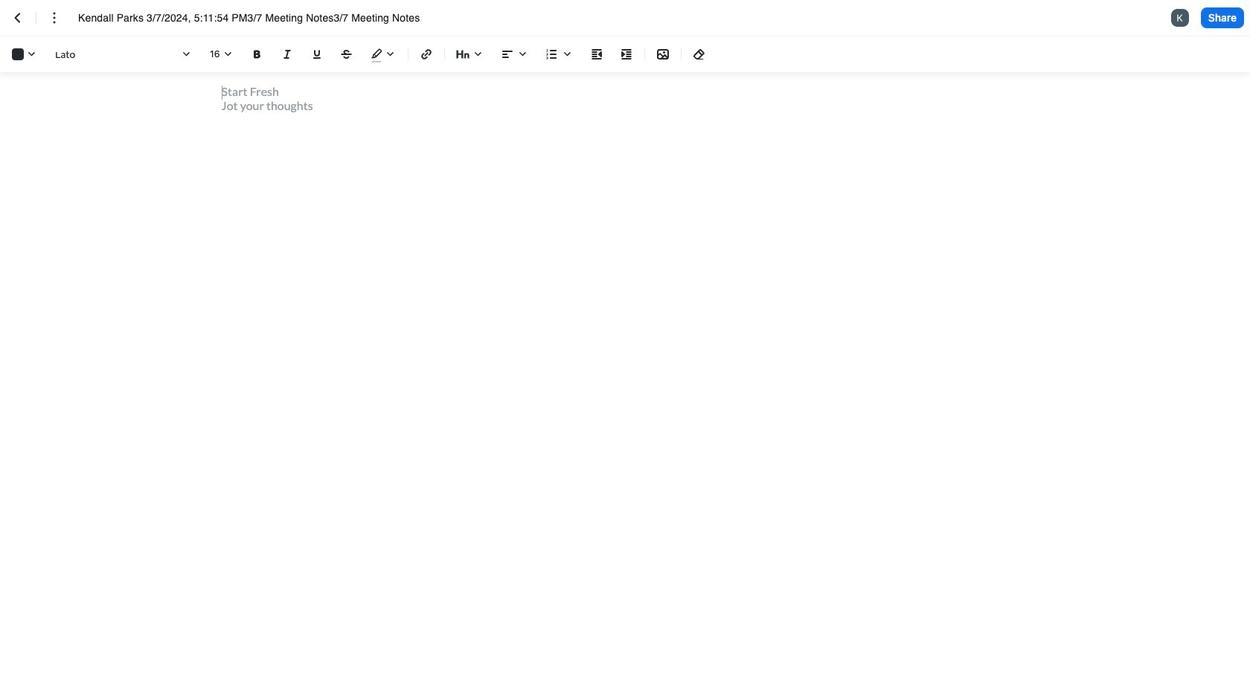 Task type: describe. For each thing, give the bounding box(es) containing it.
kendall parks image
[[1171, 9, 1189, 27]]

strikethrough image
[[338, 45, 356, 63]]

bold image
[[249, 45, 266, 63]]

underline image
[[308, 45, 326, 63]]



Task type: locate. For each thing, give the bounding box(es) containing it.
more image
[[45, 9, 63, 27]]

None text field
[[78, 10, 447, 25]]

all notes image
[[9, 9, 27, 27]]

link image
[[418, 45, 435, 63]]

clear style image
[[691, 45, 709, 63]]

italic image
[[278, 45, 296, 63]]

increase indent image
[[618, 45, 636, 63]]

insert image image
[[654, 45, 672, 63]]

decrease indent image
[[588, 45, 606, 63]]



Task type: vqa. For each thing, say whether or not it's contained in the screenshot.
Zoom Logo
no



